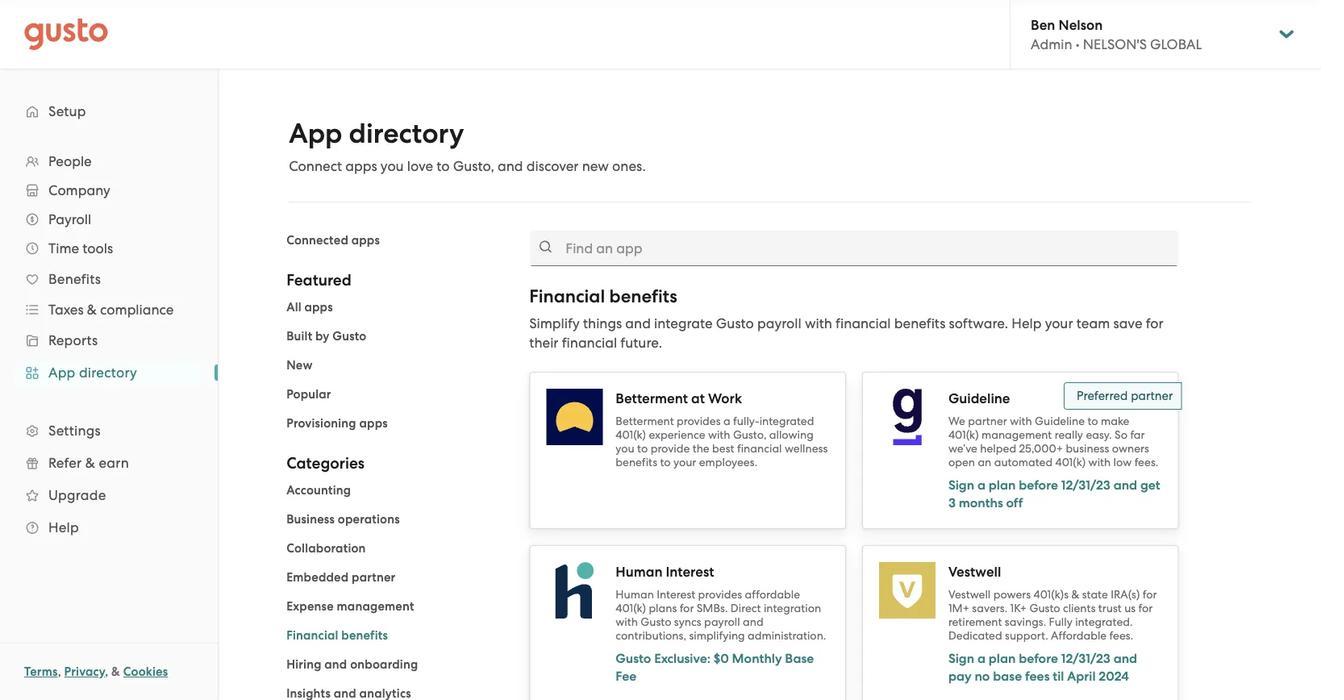 Task type: describe. For each thing, give the bounding box(es) containing it.
benefits
[[48, 271, 101, 287]]

app directory
[[48, 365, 137, 381]]

taxes & compliance button
[[16, 295, 202, 324]]

refer & earn
[[48, 455, 129, 471]]

contributions,
[[616, 629, 687, 643]]

apps inside app directory connect apps you love to gusto, and discover new ones.
[[346, 158, 377, 174]]

& inside dropdown button
[[87, 302, 97, 318]]

state
[[1083, 588, 1109, 602]]

partner for preferred partner
[[1131, 389, 1174, 403]]

preferred
[[1077, 389, 1128, 403]]

upgrade link
[[16, 481, 202, 510]]

help link
[[16, 513, 202, 542]]

support.
[[1005, 629, 1049, 643]]

built by gusto
[[287, 329, 367, 344]]

refer & earn link
[[16, 449, 202, 478]]

ones.
[[613, 158, 646, 174]]

and inside guideline we partner with guideline to make 401(k) management really easy. so far we've helped 25,000+ business owners open an automated 401(k) with low fees. sign a plan before 12/31/23 and get 3 months off
[[1114, 477, 1138, 493]]

collaboration
[[287, 541, 366, 556]]

the
[[693, 442, 710, 456]]

connected
[[287, 233, 349, 248]]

guideline we partner with guideline to make 401(k) management really easy. so far we've helped 25,000+ business owners open an automated 401(k) with low fees. sign a plan before 12/31/23 and get 3 months off
[[949, 390, 1161, 511]]

categories
[[287, 454, 365, 473]]

2 betterment from the top
[[616, 415, 674, 428]]

provisioning apps
[[287, 416, 388, 431]]

all apps
[[287, 300, 333, 315]]

at
[[692, 390, 705, 407]]

cookies
[[123, 665, 168, 679]]

benefits inside betterment at work betterment provides a fully-integrated 401(k) experience with gusto, allowing you to provide the best financial wellness benefits to your employees.
[[616, 456, 658, 469]]

company button
[[16, 176, 202, 205]]

nelson's
[[1084, 36, 1147, 52]]

simplify things and integrate gusto payroll with financial benefits software. help your team save for their financial future.
[[530, 316, 1164, 351]]

owners
[[1113, 442, 1150, 456]]

betterment at work logo image
[[547, 389, 603, 445]]

help inside simplify things and integrate gusto payroll with financial benefits software. help your team save for their financial future.
[[1012, 316, 1042, 332]]

1 vertical spatial interest
[[657, 588, 696, 602]]

an
[[978, 456, 992, 469]]

time
[[48, 240, 79, 257]]

we've
[[949, 442, 978, 456]]

plan inside guideline we partner with guideline to make 401(k) management really easy. so far we've helped 25,000+ business owners open an automated 401(k) with low fees. sign a plan before 12/31/23 and get 3 months off
[[989, 477, 1016, 493]]

2 vestwell from the top
[[949, 588, 991, 602]]

1 , from the left
[[58, 665, 61, 679]]

compliance
[[100, 302, 174, 318]]

work
[[708, 390, 742, 407]]

0 vertical spatial interest
[[666, 564, 714, 580]]

app for app directory
[[48, 365, 75, 381]]

for inside simplify things and integrate gusto payroll with financial benefits software. help your team save for their financial future.
[[1146, 316, 1164, 332]]

so
[[1115, 428, 1128, 442]]

sign inside vestwell vestwell powers 401(k)s & state ira(s) for 1m+ savers. 1k+ gusto clients trust us for retirement savings. fully integrated. dedicated support. affordable fees. sign a plan before 12/31/23 and pay no base fees til april 2024
[[949, 651, 975, 667]]

automated
[[995, 456, 1053, 469]]

time tools button
[[16, 234, 202, 263]]

0 vertical spatial financial benefits
[[530, 286, 678, 307]]

simplify
[[530, 316, 580, 332]]

to down provide in the bottom of the page
[[660, 456, 671, 469]]

list for categories
[[287, 481, 505, 700]]

gusto, inside betterment at work betterment provides a fully-integrated 401(k) experience with gusto, allowing you to provide the best financial wellness benefits to your employees.
[[733, 428, 767, 442]]

operations
[[338, 512, 400, 527]]

get
[[1141, 477, 1161, 493]]

connected apps
[[287, 233, 380, 248]]

a inside guideline we partner with guideline to make 401(k) management really easy. so far we've helped 25,000+ business owners open an automated 401(k) with low fees. sign a plan before 12/31/23 and get 3 months off
[[978, 477, 986, 493]]

savings.
[[1005, 616, 1047, 629]]

by
[[316, 329, 330, 344]]

easy.
[[1086, 428, 1112, 442]]

human interest logo image
[[547, 562, 603, 619]]

provide
[[651, 442, 690, 456]]

gusto inside vestwell vestwell powers 401(k)s & state ira(s) for 1m+ savers. 1k+ gusto clients trust us for retirement savings. fully integrated. dedicated support. affordable fees. sign a plan before 12/31/23 and pay no base fees til april 2024
[[1030, 602, 1061, 615]]

allowing
[[770, 428, 814, 442]]

onboarding
[[350, 658, 418, 672]]

app for app directory connect apps you love to gusto, and discover new ones.
[[289, 117, 343, 150]]

and inside simplify things and integrate gusto payroll with financial benefits software. help your team save for their financial future.
[[626, 316, 651, 332]]

new link
[[287, 358, 313, 373]]

directory for app directory connect apps you love to gusto, and discover new ones.
[[349, 117, 464, 150]]

vestwell vestwell powers 401(k)s & state ira(s) for 1m+ savers. 1k+ gusto clients trust us for retirement savings. fully integrated. dedicated support. affordable fees. sign a plan before 12/31/23 and pay no base fees til april 2024
[[949, 564, 1158, 685]]

financial benefits inside list
[[287, 629, 388, 643]]

a inside betterment at work betterment provides a fully-integrated 401(k) experience with gusto, allowing you to provide the best financial wellness benefits to your employees.
[[724, 415, 731, 428]]

and down financial benefits link
[[325, 658, 347, 672]]

privacy
[[64, 665, 105, 679]]

provisioning
[[287, 416, 356, 431]]

integration
[[764, 602, 822, 615]]

2 horizontal spatial financial
[[836, 316, 891, 332]]

settings link
[[16, 416, 202, 445]]

off
[[1007, 495, 1024, 511]]

gusto navigation element
[[0, 69, 218, 570]]

reports
[[48, 332, 98, 349]]

0 vertical spatial financial
[[530, 286, 605, 307]]

taxes & compliance
[[48, 302, 174, 318]]

april
[[1068, 669, 1096, 685]]

new
[[582, 158, 609, 174]]

plans
[[649, 602, 677, 615]]

and inside vestwell vestwell powers 401(k)s & state ira(s) for 1m+ savers. 1k+ gusto clients trust us for retirement savings. fully integrated. dedicated support. affordable fees. sign a plan before 12/31/23 and pay no base fees til april 2024
[[1114, 651, 1138, 667]]

syncs
[[674, 616, 702, 629]]

with inside human interest human interest provides affordable 401(k) plans for smbs. direct integration with gusto syncs payroll and contributions, simplifying administration. gusto exclusive: $0 monthly base fee
[[616, 616, 638, 629]]

2 , from the left
[[105, 665, 108, 679]]

payroll button
[[16, 205, 202, 234]]

software.
[[949, 316, 1009, 332]]

earn
[[99, 455, 129, 471]]

really
[[1055, 428, 1084, 442]]

accounting
[[287, 483, 351, 498]]

future.
[[621, 335, 663, 351]]

for inside human interest human interest provides affordable 401(k) plans for smbs. direct integration with gusto syncs payroll and contributions, simplifying administration. gusto exclusive: $0 monthly base fee
[[680, 602, 694, 615]]

their
[[530, 335, 559, 351]]

your inside simplify things and integrate gusto payroll with financial benefits software. help your team save for their financial future.
[[1045, 316, 1074, 332]]

team
[[1077, 316, 1110, 332]]

financial inside list
[[287, 629, 339, 643]]

fully-
[[733, 415, 760, 428]]

to left provide in the bottom of the page
[[638, 442, 648, 456]]

wellness
[[785, 442, 828, 456]]

benefits inside list
[[342, 629, 388, 643]]

ben
[[1031, 16, 1056, 33]]

tools
[[83, 240, 113, 257]]

direct
[[731, 602, 761, 615]]

financial benefits link
[[287, 629, 388, 643]]

new
[[287, 358, 313, 373]]

to inside app directory connect apps you love to gusto, and discover new ones.
[[437, 158, 450, 174]]

and inside human interest human interest provides affordable 401(k) plans for smbs. direct integration with gusto syncs payroll and contributions, simplifying administration. gusto exclusive: $0 monthly base fee
[[743, 616, 764, 629]]

all
[[287, 300, 302, 315]]



Task type: vqa. For each thing, say whether or not it's contained in the screenshot.
1st the Company from the top
no



Task type: locate. For each thing, give the bounding box(es) containing it.
1m+
[[949, 602, 970, 615]]

provides for interest
[[698, 588, 742, 602]]

0 horizontal spatial gusto,
[[453, 158, 495, 174]]

& left earn
[[85, 455, 95, 471]]

1 vertical spatial provides
[[698, 588, 742, 602]]

a up months
[[978, 477, 986, 493]]

provides up "smbs." at the bottom of the page
[[698, 588, 742, 602]]

exclusive:
[[655, 651, 711, 667]]

open
[[949, 456, 976, 469]]

interest up "smbs." at the bottom of the page
[[666, 564, 714, 580]]

and up 2024
[[1114, 651, 1138, 667]]

help down upgrade on the left of page
[[48, 520, 79, 536]]

apps for provisioning apps
[[359, 416, 388, 431]]

apps for all apps
[[305, 300, 333, 315]]

admin
[[1031, 36, 1073, 52]]

0 horizontal spatial partner
[[352, 570, 396, 585]]

1 vertical spatial a
[[978, 477, 986, 493]]

app directory connect apps you love to gusto, and discover new ones.
[[289, 117, 646, 174]]

App Search field
[[530, 231, 1179, 266]]

fees. down "owners" at the bottom of the page
[[1135, 456, 1159, 469]]

financial down app search field
[[836, 316, 891, 332]]

12/31/23 inside guideline we partner with guideline to make 401(k) management really easy. so far we've helped 25,000+ business owners open an automated 401(k) with low fees. sign a plan before 12/31/23 and get 3 months off
[[1062, 477, 1111, 493]]

401(k) left "experience"
[[616, 428, 646, 442]]

your down provide in the bottom of the page
[[674, 456, 697, 469]]

hiring and onboarding
[[287, 658, 418, 672]]

0 vertical spatial partner
[[1131, 389, 1174, 403]]

gusto, right love
[[453, 158, 495, 174]]

guideline up really
[[1035, 415, 1085, 428]]

, left cookies button
[[105, 665, 108, 679]]

list for featured
[[287, 298, 505, 433]]

benefits up hiring and onboarding on the left bottom of the page
[[342, 629, 388, 643]]

1 betterment from the top
[[616, 390, 688, 407]]

no
[[975, 669, 990, 685]]

1k+
[[1011, 602, 1027, 615]]

0 vertical spatial betterment
[[616, 390, 688, 407]]

help right software.
[[1012, 316, 1042, 332]]

0 horizontal spatial fees.
[[1110, 629, 1134, 643]]

directory inside app directory connect apps you love to gusto, and discover new ones.
[[349, 117, 464, 150]]

and left "discover"
[[498, 158, 523, 174]]

cookies button
[[123, 662, 168, 682]]

financial
[[836, 316, 891, 332], [562, 335, 617, 351], [737, 442, 782, 456]]

before down automated
[[1019, 477, 1059, 493]]

base
[[785, 651, 814, 667]]

1 vertical spatial vestwell
[[949, 588, 991, 602]]

401(k) up we've
[[949, 428, 979, 442]]

1 vertical spatial betterment
[[616, 415, 674, 428]]

apps right the connect
[[346, 158, 377, 174]]

2 sign from the top
[[949, 651, 975, 667]]

app down reports
[[48, 365, 75, 381]]

2 vertical spatial partner
[[352, 570, 396, 585]]

1 horizontal spatial ,
[[105, 665, 108, 679]]

dedicated
[[949, 629, 1003, 643]]

1 vertical spatial directory
[[79, 365, 137, 381]]

sign inside guideline we partner with guideline to make 401(k) management really easy. so far we've helped 25,000+ business owners open an automated 401(k) with low fees. sign a plan before 12/31/23 and get 3 months off
[[949, 477, 975, 493]]

2 vertical spatial financial
[[737, 442, 782, 456]]

0 horizontal spatial directory
[[79, 365, 137, 381]]

directory for app directory
[[79, 365, 137, 381]]

12/31/23 up april
[[1062, 651, 1111, 667]]

list containing people
[[0, 147, 218, 544]]

gusto up fee
[[616, 651, 651, 667]]

management inside list
[[337, 600, 414, 614]]

a up the no
[[978, 651, 986, 667]]

1 vertical spatial you
[[616, 442, 635, 456]]

sign
[[949, 477, 975, 493], [949, 651, 975, 667]]

1 horizontal spatial help
[[1012, 316, 1042, 332]]

benefits link
[[16, 265, 202, 294]]

you inside app directory connect apps you love to gusto, and discover new ones.
[[381, 158, 404, 174]]

time tools
[[48, 240, 113, 257]]

reports link
[[16, 326, 202, 355]]

2 vertical spatial a
[[978, 651, 986, 667]]

1 vertical spatial gusto,
[[733, 428, 767, 442]]

0 vertical spatial guideline
[[949, 390, 1011, 407]]

401(k) inside betterment at work betterment provides a fully-integrated 401(k) experience with gusto, allowing you to provide the best financial wellness benefits to your employees.
[[616, 428, 646, 442]]

low
[[1114, 456, 1132, 469]]

popular link
[[287, 387, 331, 402]]

sign up the pay
[[949, 651, 975, 667]]

1 vertical spatial human
[[616, 588, 654, 602]]

0 vertical spatial provides
[[677, 415, 721, 428]]

with inside betterment at work betterment provides a fully-integrated 401(k) experience with gusto, allowing you to provide the best financial wellness benefits to your employees.
[[708, 428, 731, 442]]

app inside list
[[48, 365, 75, 381]]

plan inside vestwell vestwell powers 401(k)s & state ira(s) for 1m+ savers. 1k+ gusto clients trust us for retirement savings. fully integrated. dedicated support. affordable fees. sign a plan before 12/31/23 and pay no base fees til april 2024
[[989, 651, 1016, 667]]

setup link
[[16, 97, 202, 126]]

payroll inside simplify things and integrate gusto payroll with financial benefits software. help your team save for their financial future.
[[758, 316, 802, 332]]

guideline logo image
[[879, 389, 936, 445]]

fee
[[616, 669, 637, 685]]

business operations link
[[287, 512, 400, 527]]

1 human from the top
[[616, 564, 663, 580]]

0 vertical spatial human
[[616, 564, 663, 580]]

fees. inside guideline we partner with guideline to make 401(k) management really easy. so far we've helped 25,000+ business owners open an automated 401(k) with low fees. sign a plan before 12/31/23 and get 3 months off
[[1135, 456, 1159, 469]]

1 vertical spatial help
[[48, 520, 79, 536]]

plan up off at the right of page
[[989, 477, 1016, 493]]

0 vertical spatial plan
[[989, 477, 1016, 493]]

for right us
[[1139, 602, 1153, 615]]

fees. inside vestwell vestwell powers 401(k)s & state ira(s) for 1m+ savers. 1k+ gusto clients trust us for retirement savings. fully integrated. dedicated support. affordable fees. sign a plan before 12/31/23 and pay no base fees til april 2024
[[1110, 629, 1134, 643]]

you left love
[[381, 158, 404, 174]]

apps right the connected
[[352, 233, 380, 248]]

for right save
[[1146, 316, 1164, 332]]

integrated
[[760, 415, 815, 428]]

terms link
[[24, 665, 58, 679]]

base
[[993, 669, 1023, 685]]

your inside betterment at work betterment provides a fully-integrated 401(k) experience with gusto, allowing you to provide the best financial wellness benefits to your employees.
[[674, 456, 697, 469]]

human interest human interest provides affordable 401(k) plans for smbs. direct integration with gusto syncs payroll and contributions, simplifying administration. gusto exclusive: $0 monthly base fee
[[616, 564, 827, 685]]

pay
[[949, 669, 972, 685]]

financial
[[530, 286, 605, 307], [287, 629, 339, 643]]

1 vertical spatial financial
[[287, 629, 339, 643]]

1 vertical spatial payroll
[[705, 616, 740, 629]]

1 horizontal spatial your
[[1045, 316, 1074, 332]]

app inside app directory connect apps you love to gusto, and discover new ones.
[[289, 117, 343, 150]]

benefits down provide in the bottom of the page
[[616, 456, 658, 469]]

1 horizontal spatial financial
[[530, 286, 605, 307]]

expense management
[[287, 600, 414, 614]]

list containing accounting
[[287, 481, 505, 700]]

management down embedded partner link
[[337, 600, 414, 614]]

to inside guideline we partner with guideline to make 401(k) management really easy. so far we've helped 25,000+ business owners open an automated 401(k) with low fees. sign a plan before 12/31/23 and get 3 months off
[[1088, 415, 1099, 428]]

app directory link
[[16, 358, 202, 387]]

0 horizontal spatial financial
[[287, 629, 339, 643]]

1 horizontal spatial app
[[289, 117, 343, 150]]

1 horizontal spatial financial
[[737, 442, 782, 456]]

provides inside betterment at work betterment provides a fully-integrated 401(k) experience with gusto, allowing you to provide the best financial wellness benefits to your employees.
[[677, 415, 721, 428]]

expense
[[287, 600, 334, 614]]

1 vertical spatial management
[[337, 600, 414, 614]]

1 sign from the top
[[949, 477, 975, 493]]

financial benefits
[[530, 286, 678, 307], [287, 629, 388, 643]]

vestwell up savers.
[[949, 564, 1002, 580]]

0 vertical spatial directory
[[349, 117, 464, 150]]

you inside betterment at work betterment provides a fully-integrated 401(k) experience with gusto, allowing you to provide the best financial wellness benefits to your employees.
[[616, 442, 635, 456]]

vestwell logo image
[[879, 562, 936, 619]]

0 vertical spatial financial
[[836, 316, 891, 332]]

directory inside gusto navigation element
[[79, 365, 137, 381]]

& left cookies
[[111, 665, 120, 679]]

til
[[1053, 669, 1065, 685]]

1 vertical spatial fees.
[[1110, 629, 1134, 643]]

payroll inside human interest human interest provides affordable 401(k) plans for smbs. direct integration with gusto syncs payroll and contributions, simplifying administration. gusto exclusive: $0 monthly base fee
[[705, 616, 740, 629]]

1 horizontal spatial partner
[[968, 415, 1008, 428]]

directory up love
[[349, 117, 464, 150]]

0 horizontal spatial help
[[48, 520, 79, 536]]

$0
[[714, 651, 729, 667]]

people button
[[16, 147, 202, 176]]

0 horizontal spatial your
[[674, 456, 697, 469]]

with inside simplify things and integrate gusto payroll with financial benefits software. help your team save for their financial future.
[[805, 316, 833, 332]]

global
[[1151, 36, 1203, 52]]

to up easy.
[[1088, 415, 1099, 428]]

affordable
[[745, 588, 800, 602]]

benefits
[[610, 286, 678, 307], [895, 316, 946, 332], [616, 456, 658, 469], [342, 629, 388, 643]]

business
[[287, 512, 335, 527]]

2 plan from the top
[[989, 651, 1016, 667]]

for up "syncs"
[[680, 602, 694, 615]]

apps right provisioning
[[359, 416, 388, 431]]

& up clients
[[1072, 588, 1080, 602]]

built by gusto link
[[287, 329, 367, 344]]

1 horizontal spatial management
[[982, 428, 1052, 442]]

partner up expense management
[[352, 570, 396, 585]]

with
[[805, 316, 833, 332], [1010, 415, 1033, 428], [708, 428, 731, 442], [1089, 456, 1111, 469], [616, 616, 638, 629]]

partner inside list
[[352, 570, 396, 585]]

0 horizontal spatial app
[[48, 365, 75, 381]]

financial inside betterment at work betterment provides a fully-integrated 401(k) experience with gusto, allowing you to provide the best financial wellness benefits to your employees.
[[737, 442, 782, 456]]

a inside vestwell vestwell powers 401(k)s & state ira(s) for 1m+ savers. 1k+ gusto clients trust us for retirement savings. fully integrated. dedicated support. affordable fees. sign a plan before 12/31/23 and pay no base fees til april 2024
[[978, 651, 986, 667]]

financial up simplify
[[530, 286, 605, 307]]

interest up plans
[[657, 588, 696, 602]]

for right ira(s)
[[1143, 588, 1158, 602]]

partner inside guideline we partner with guideline to make 401(k) management really easy. so far we've helped 25,000+ business owners open an automated 401(k) with low fees. sign a plan before 12/31/23 and get 3 months off
[[968, 415, 1008, 428]]

gusto, down fully-
[[733, 428, 767, 442]]

gusto right integrate
[[716, 316, 754, 332]]

financial down fully-
[[737, 442, 782, 456]]

fees.
[[1135, 456, 1159, 469], [1110, 629, 1134, 643]]

and down low
[[1114, 477, 1138, 493]]

1 horizontal spatial financial benefits
[[530, 286, 678, 307]]

1 vertical spatial partner
[[968, 415, 1008, 428]]

a left fully-
[[724, 415, 731, 428]]

management inside guideline we partner with guideline to make 401(k) management really easy. so far we've helped 25,000+ business owners open an automated 401(k) with low fees. sign a plan before 12/31/23 and get 3 months off
[[982, 428, 1052, 442]]

2 before from the top
[[1019, 651, 1059, 667]]

sign up 3
[[949, 477, 975, 493]]

& right taxes
[[87, 302, 97, 318]]

benefits inside simplify things and integrate gusto payroll with financial benefits software. help your team save for their financial future.
[[895, 316, 946, 332]]

1 vertical spatial your
[[674, 456, 697, 469]]

1 horizontal spatial fees.
[[1135, 456, 1159, 469]]

12/31/23 down business
[[1062, 477, 1111, 493]]

1 before from the top
[[1019, 477, 1059, 493]]

, left privacy link
[[58, 665, 61, 679]]

and inside app directory connect apps you love to gusto, and discover new ones.
[[498, 158, 523, 174]]

list containing all apps
[[287, 298, 505, 433]]

0 horizontal spatial ,
[[58, 665, 61, 679]]

list
[[0, 147, 218, 544], [287, 298, 505, 433], [287, 481, 505, 700]]

for
[[1146, 316, 1164, 332], [1143, 588, 1158, 602], [680, 602, 694, 615], [1139, 602, 1153, 615]]

home image
[[24, 18, 108, 50]]

provides for at
[[677, 415, 721, 428]]

1 vestwell from the top
[[949, 564, 1002, 580]]

gusto right by
[[333, 329, 367, 344]]

0 horizontal spatial management
[[337, 600, 414, 614]]

provides inside human interest human interest provides affordable 401(k) plans for smbs. direct integration with gusto syncs payroll and contributions, simplifying administration. gusto exclusive: $0 monthly base fee
[[698, 588, 742, 602]]

directory
[[349, 117, 464, 150], [79, 365, 137, 381]]

plan up the base
[[989, 651, 1016, 667]]

fees. down integrated.
[[1110, 629, 1134, 643]]

2 12/31/23 from the top
[[1062, 651, 1111, 667]]

1 horizontal spatial directory
[[349, 117, 464, 150]]

management up the helped
[[982, 428, 1052, 442]]

financial benefits up "things"
[[530, 286, 678, 307]]

integrate
[[654, 316, 713, 332]]

business
[[1066, 442, 1110, 456]]

partner for embedded partner
[[352, 570, 396, 585]]

1 horizontal spatial payroll
[[758, 316, 802, 332]]

partner up the helped
[[968, 415, 1008, 428]]

1 vertical spatial sign
[[949, 651, 975, 667]]

1 horizontal spatial gusto,
[[733, 428, 767, 442]]

12/31/23 inside vestwell vestwell powers 401(k)s & state ira(s) for 1m+ savers. 1k+ gusto clients trust us for retirement savings. fully integrated. dedicated support. affordable fees. sign a plan before 12/31/23 and pay no base fees til april 2024
[[1062, 651, 1111, 667]]

401(k) down business
[[1056, 456, 1086, 469]]

1 horizontal spatial guideline
[[1035, 415, 1085, 428]]

benefits up future.
[[610, 286, 678, 307]]

1 12/31/23 from the top
[[1062, 477, 1111, 493]]

you left provide in the bottom of the page
[[616, 442, 635, 456]]

featured
[[287, 271, 352, 290]]

connected apps link
[[287, 233, 380, 248]]

0 vertical spatial 12/31/23
[[1062, 477, 1111, 493]]

connect
[[289, 158, 342, 174]]

12/31/23
[[1062, 477, 1111, 493], [1062, 651, 1111, 667]]

privacy link
[[64, 665, 105, 679]]

0 horizontal spatial financial
[[562, 335, 617, 351]]

1 vertical spatial financial
[[562, 335, 617, 351]]

people
[[48, 153, 92, 169]]

fully
[[1049, 616, 1073, 629]]

guideline
[[949, 390, 1011, 407], [1035, 415, 1085, 428]]

financial down "things"
[[562, 335, 617, 351]]

ben nelson admin • nelson's global
[[1031, 16, 1203, 52]]

your
[[1045, 316, 1074, 332], [674, 456, 697, 469]]

simplifying
[[689, 629, 745, 643]]

401(k) left plans
[[616, 602, 646, 615]]

love
[[407, 158, 433, 174]]

setup
[[48, 103, 86, 119]]

benefits left software.
[[895, 316, 946, 332]]

we
[[949, 415, 966, 428]]

embedded partner link
[[287, 570, 396, 585]]

•
[[1076, 36, 1080, 52]]

2 horizontal spatial partner
[[1131, 389, 1174, 403]]

to right love
[[437, 158, 450, 174]]

0 vertical spatial payroll
[[758, 316, 802, 332]]

401(k) inside human interest human interest provides affordable 401(k) plans for smbs. direct integration with gusto syncs payroll and contributions, simplifying administration. gusto exclusive: $0 monthly base fee
[[616, 602, 646, 615]]

&
[[87, 302, 97, 318], [85, 455, 95, 471], [1072, 588, 1080, 602], [111, 665, 120, 679]]

1 vertical spatial app
[[48, 365, 75, 381]]

and
[[498, 158, 523, 174], [626, 316, 651, 332], [1114, 477, 1138, 493], [743, 616, 764, 629], [1114, 651, 1138, 667], [325, 658, 347, 672]]

your left team
[[1045, 316, 1074, 332]]

savers.
[[973, 602, 1008, 615]]

1 horizontal spatial you
[[616, 442, 635, 456]]

guideline up we
[[949, 390, 1011, 407]]

before inside guideline we partner with guideline to make 401(k) management really easy. so far we've helped 25,000+ business owners open an automated 401(k) with low fees. sign a plan before 12/31/23 and get 3 months off
[[1019, 477, 1059, 493]]

0 vertical spatial vestwell
[[949, 564, 1002, 580]]

gusto, inside app directory connect apps you love to gusto, and discover new ones.
[[453, 158, 495, 174]]

provisioning apps link
[[287, 416, 388, 431]]

0 horizontal spatial financial benefits
[[287, 629, 388, 643]]

0 vertical spatial a
[[724, 415, 731, 428]]

popular
[[287, 387, 331, 402]]

0 horizontal spatial you
[[381, 158, 404, 174]]

vestwell up 1m+
[[949, 588, 991, 602]]

partner up far
[[1131, 389, 1174, 403]]

help inside help link
[[48, 520, 79, 536]]

management
[[982, 428, 1052, 442], [337, 600, 414, 614]]

0 horizontal spatial guideline
[[949, 390, 1011, 407]]

0 horizontal spatial payroll
[[705, 616, 740, 629]]

None search field
[[530, 231, 1179, 266]]

financial down the expense
[[287, 629, 339, 643]]

and up future.
[[626, 316, 651, 332]]

0 vertical spatial your
[[1045, 316, 1074, 332]]

hiring
[[287, 658, 322, 672]]

gusto inside simplify things and integrate gusto payroll with financial benefits software. help your team save for their financial future.
[[716, 316, 754, 332]]

0 vertical spatial before
[[1019, 477, 1059, 493]]

3
[[949, 495, 956, 511]]

0 vertical spatial gusto,
[[453, 158, 495, 174]]

apps right all
[[305, 300, 333, 315]]

far
[[1131, 428, 1145, 442]]

upgrade
[[48, 487, 106, 504]]

before inside vestwell vestwell powers 401(k)s & state ira(s) for 1m+ savers. 1k+ gusto clients trust us for retirement savings. fully integrated. dedicated support. affordable fees. sign a plan before 12/31/23 and pay no base fees til april 2024
[[1019, 651, 1059, 667]]

app up the connect
[[289, 117, 343, 150]]

0 vertical spatial you
[[381, 158, 404, 174]]

app
[[289, 117, 343, 150], [48, 365, 75, 381]]

gusto up "contributions,"
[[641, 616, 672, 629]]

0 vertical spatial help
[[1012, 316, 1042, 332]]

gusto down 401(k)s
[[1030, 602, 1061, 615]]

0 vertical spatial fees.
[[1135, 456, 1159, 469]]

before up fees
[[1019, 651, 1059, 667]]

helped
[[981, 442, 1017, 456]]

1 vertical spatial guideline
[[1035, 415, 1085, 428]]

0 vertical spatial app
[[289, 117, 343, 150]]

directory down "reports" link
[[79, 365, 137, 381]]

and down direct at the bottom right of page
[[743, 616, 764, 629]]

1 vertical spatial 12/31/23
[[1062, 651, 1111, 667]]

2 human from the top
[[616, 588, 654, 602]]

financial benefits down expense management
[[287, 629, 388, 643]]

gusto inside list
[[333, 329, 367, 344]]

& inside vestwell vestwell powers 401(k)s & state ira(s) for 1m+ savers. 1k+ gusto clients trust us for retirement savings. fully integrated. dedicated support. affordable fees. sign a plan before 12/31/23 and pay no base fees til april 2024
[[1072, 588, 1080, 602]]

monthly
[[732, 651, 782, 667]]

1 vertical spatial before
[[1019, 651, 1059, 667]]

provides down at
[[677, 415, 721, 428]]

apps for connected apps
[[352, 233, 380, 248]]

settings
[[48, 423, 101, 439]]

1 vertical spatial plan
[[989, 651, 1016, 667]]

0 vertical spatial management
[[982, 428, 1052, 442]]

0 vertical spatial sign
[[949, 477, 975, 493]]

1 vertical spatial financial benefits
[[287, 629, 388, 643]]

1 plan from the top
[[989, 477, 1016, 493]]



